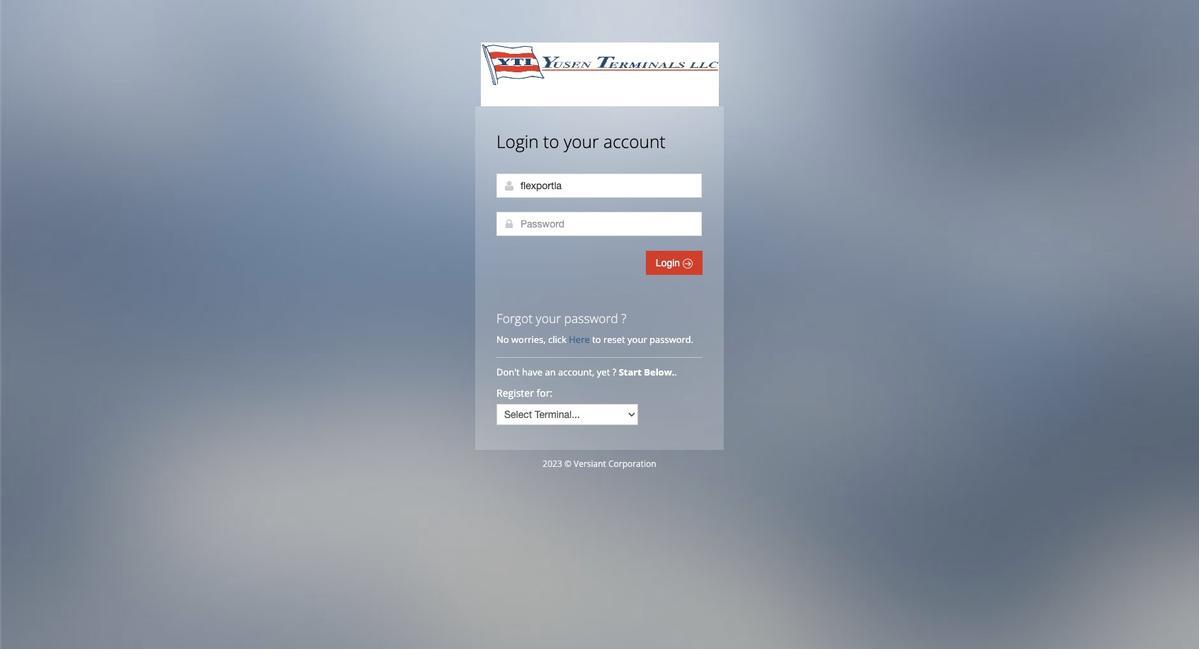 Task type: locate. For each thing, give the bounding box(es) containing it.
1 horizontal spatial ?
[[622, 310, 627, 327]]

1 horizontal spatial to
[[592, 333, 601, 346]]

0 horizontal spatial ?
[[613, 366, 617, 378]]

to right here link
[[592, 333, 601, 346]]

password
[[564, 310, 618, 327]]

Password password field
[[497, 212, 702, 236]]

login to your account
[[497, 130, 666, 153]]

to up username text field
[[543, 130, 559, 153]]

forgot
[[497, 310, 533, 327]]

worries,
[[512, 333, 546, 346]]

2 vertical spatial your
[[628, 333, 647, 346]]

0 vertical spatial to
[[543, 130, 559, 153]]

? inside 'forgot your password ? no worries, click here to reset your password.'
[[622, 310, 627, 327]]

your up click
[[536, 310, 561, 327]]

your right reset
[[628, 333, 647, 346]]

yet
[[597, 366, 610, 378]]

login for login
[[656, 257, 683, 269]]

corporation
[[609, 458, 657, 470]]

password.
[[650, 333, 694, 346]]

forgot your password ? no worries, click here to reset your password.
[[497, 310, 694, 346]]

0 horizontal spatial your
[[536, 310, 561, 327]]

2 horizontal spatial your
[[628, 333, 647, 346]]

1 vertical spatial your
[[536, 310, 561, 327]]

1 vertical spatial to
[[592, 333, 601, 346]]

register for:
[[497, 386, 553, 400]]

? up reset
[[622, 310, 627, 327]]

1 horizontal spatial login
[[656, 257, 683, 269]]

1 vertical spatial login
[[656, 257, 683, 269]]

.
[[675, 366, 677, 378]]

0 vertical spatial login
[[497, 130, 539, 153]]

for:
[[537, 386, 553, 400]]

©
[[565, 458, 572, 470]]

versiant
[[574, 458, 606, 470]]

to
[[543, 130, 559, 153], [592, 333, 601, 346]]

start
[[619, 366, 642, 378]]

here
[[569, 333, 590, 346]]

login inside button
[[656, 257, 683, 269]]

click
[[548, 333, 567, 346]]

login
[[497, 130, 539, 153], [656, 257, 683, 269]]

? right yet
[[613, 366, 617, 378]]

to inside 'forgot your password ? no worries, click here to reset your password.'
[[592, 333, 601, 346]]

0 horizontal spatial login
[[497, 130, 539, 153]]

account
[[604, 130, 666, 153]]

?
[[622, 310, 627, 327], [613, 366, 617, 378]]

no
[[497, 333, 509, 346]]

your
[[564, 130, 599, 153], [536, 310, 561, 327], [628, 333, 647, 346]]

account,
[[558, 366, 595, 378]]

1 horizontal spatial your
[[564, 130, 599, 153]]

0 vertical spatial ?
[[622, 310, 627, 327]]

register
[[497, 386, 534, 400]]

your up username text field
[[564, 130, 599, 153]]

0 vertical spatial your
[[564, 130, 599, 153]]

1 vertical spatial ?
[[613, 366, 617, 378]]



Task type: describe. For each thing, give the bounding box(es) containing it.
here link
[[569, 333, 590, 346]]

reset
[[604, 333, 625, 346]]

lock image
[[504, 218, 515, 230]]

have
[[522, 366, 543, 378]]

user image
[[504, 180, 515, 191]]

below.
[[644, 366, 675, 378]]

2023
[[543, 458, 562, 470]]

2023 © versiant corporation
[[543, 458, 657, 470]]

an
[[545, 366, 556, 378]]

swapright image
[[683, 259, 693, 269]]

login for login to your account
[[497, 130, 539, 153]]

0 horizontal spatial to
[[543, 130, 559, 153]]

Username text field
[[497, 174, 702, 198]]

don't have an account, yet ? start below. .
[[497, 366, 680, 378]]

don't
[[497, 366, 520, 378]]

login button
[[646, 251, 703, 275]]



